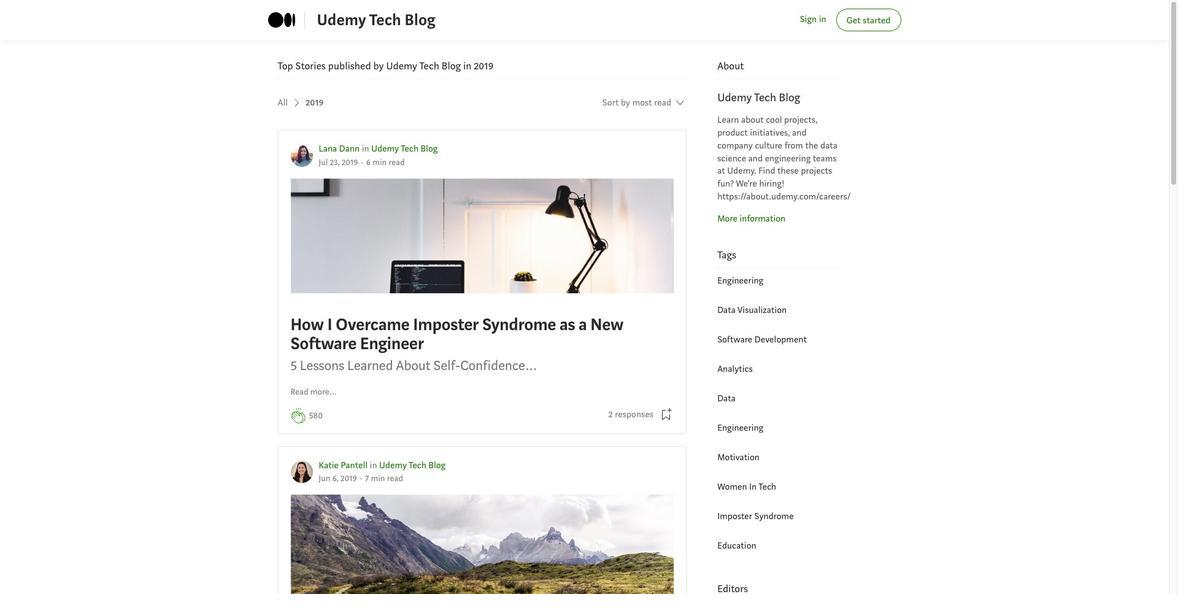 Task type: locate. For each thing, give the bounding box(es) containing it.
information
[[740, 213, 786, 224]]

udemy tech blog up top stories published by udemy tech blog in 2019
[[317, 10, 436, 30]]

engineering up motivation
[[717, 422, 763, 434]]

get
[[847, 15, 861, 26]]

sort by most read
[[603, 97, 671, 109]]

1 vertical spatial syndrome
[[754, 510, 794, 522]]

engineering link down tags
[[717, 275, 763, 286]]

and down projects,
[[792, 127, 807, 139]]

women in tech
[[717, 481, 776, 493]]

about up learn
[[717, 60, 744, 72]]

data
[[717, 304, 736, 316], [717, 393, 736, 404]]

udemy inside 'link'
[[317, 10, 366, 30]]

0 vertical spatial engineering
[[717, 275, 763, 286]]

0 vertical spatial by
[[373, 60, 384, 72]]

1 vertical spatial about
[[396, 357, 430, 375]]

0 vertical spatial udemy tech blog link
[[317, 8, 436, 32]]

udemy
[[317, 10, 366, 30], [386, 60, 417, 72], [717, 90, 752, 105], [371, 143, 399, 155], [379, 459, 407, 471]]

and up find
[[748, 153, 763, 164]]

0 vertical spatial engineering link
[[717, 275, 763, 286]]

teams
[[813, 153, 837, 164]]

lana
[[319, 143, 337, 155]]

learn about cool projects, product initiatives, and company culture from the data science and engineering teams at udemy. find these projects fun? we're hiring! https://about.udemy.com/careers/
[[717, 114, 851, 202]]

data for data "link"
[[717, 393, 736, 404]]

udemy tech blog link for pantell
[[379, 459, 446, 471]]

udemy tech blog up about
[[717, 90, 800, 105]]

data link
[[717, 393, 736, 404]]

software engineer
[[291, 333, 424, 355]]

by right sort at the right of page
[[621, 97, 630, 109]]

katie
[[319, 459, 339, 471]]

1 horizontal spatial about
[[717, 60, 744, 72]]

data for data visualization
[[717, 304, 736, 316]]

learn
[[717, 114, 739, 126]]

lessons
[[300, 357, 344, 375]]

1 vertical spatial engineering
[[717, 422, 763, 434]]

udemy tech blog link up the 7 min read image
[[379, 459, 446, 471]]

engineering
[[717, 275, 763, 286], [717, 422, 763, 434]]

read
[[654, 97, 671, 109]]

software development link
[[717, 334, 807, 345]]

0 vertical spatial imposter
[[413, 314, 479, 336]]

imposter syndrome
[[717, 510, 794, 522]]

0 horizontal spatial udemy tech blog
[[317, 10, 436, 30]]

engineering down tags
[[717, 275, 763, 286]]

1 horizontal spatial by
[[621, 97, 630, 109]]

about inside 'how i overcame imposter syndrome as a new software engineer 5 lessons learned about self-confidence…'
[[396, 357, 430, 375]]

about left self-
[[396, 357, 430, 375]]

1 horizontal spatial udemy tech blog
[[717, 90, 800, 105]]

1 engineering link from the top
[[717, 275, 763, 286]]

1 horizontal spatial imposter
[[717, 510, 752, 522]]

tech
[[369, 10, 401, 30], [419, 60, 439, 72], [754, 90, 776, 105], [401, 143, 419, 155], [409, 459, 426, 471], [759, 481, 776, 493]]

udemy tech blog link up 6 min read image
[[371, 143, 438, 155]]

0 horizontal spatial imposter
[[413, 314, 479, 336]]

imposter up self-
[[413, 314, 479, 336]]

1 data from the top
[[717, 304, 736, 316]]

self-
[[434, 357, 460, 375]]

culture
[[755, 140, 782, 151]]

science
[[717, 153, 746, 164]]

0 vertical spatial data
[[717, 304, 736, 316]]

udemy tech blog link up top stories published by udemy tech blog in 2019
[[317, 8, 436, 32]]

development
[[755, 334, 807, 345]]

get started link
[[836, 9, 901, 31]]

and
[[792, 127, 807, 139], [748, 153, 763, 164]]

0 horizontal spatial about
[[396, 357, 430, 375]]

1 vertical spatial and
[[748, 153, 763, 164]]

https://about.udemy.com/careers/
[[717, 191, 851, 202]]

0 vertical spatial about
[[717, 60, 744, 72]]

2 responses link
[[609, 408, 654, 422]]

1 vertical spatial udemy tech blog link
[[371, 143, 438, 155]]

imposter syndrome link
[[717, 510, 794, 522]]

syndrome
[[482, 314, 556, 336], [754, 510, 794, 522]]

top
[[278, 60, 293, 72]]

more
[[717, 213, 738, 224]]

1 vertical spatial udemy tech blog
[[717, 90, 800, 105]]

a
[[579, 314, 587, 336]]

0 vertical spatial udemy tech blog
[[317, 10, 436, 30]]

by right published
[[373, 60, 384, 72]]

1 engineering from the top
[[717, 275, 763, 286]]

pantell
[[341, 459, 368, 471]]

2 engineering from the top
[[717, 422, 763, 434]]

0 vertical spatial syndrome
[[482, 314, 556, 336]]

engineering link up motivation
[[717, 422, 763, 434]]

udemy up the 7 min read image
[[379, 459, 407, 471]]

analytics link
[[717, 363, 753, 375]]

motivation
[[717, 451, 760, 463]]

started
[[863, 15, 891, 26]]

these
[[778, 165, 799, 177]]

how i overcame imposter syndrome as a new software engineer 5 lessons learned about self-confidence…
[[291, 314, 623, 375]]

in
[[819, 14, 826, 25], [463, 60, 472, 72], [362, 143, 369, 155], [370, 459, 377, 471]]

1 vertical spatial by
[[621, 97, 630, 109]]

at
[[717, 165, 725, 177]]

lana dann in udemy tech blog
[[319, 143, 438, 155]]

data
[[820, 140, 838, 151]]

1 horizontal spatial syndrome
[[754, 510, 794, 522]]

read
[[291, 386, 308, 397]]

jun 6, 2019 link
[[319, 473, 357, 484]]

initiatives,
[[750, 127, 790, 139]]

visualization
[[738, 304, 787, 316]]

top stories published by udemy tech blog in 2019
[[278, 60, 494, 72]]

1 vertical spatial engineering link
[[717, 422, 763, 434]]

imposter
[[413, 314, 479, 336], [717, 510, 752, 522]]

data up 'software'
[[717, 304, 736, 316]]

imposter up the education link
[[717, 510, 752, 522]]

engineering link
[[717, 275, 763, 286], [717, 422, 763, 434]]

2 vertical spatial udemy tech blog link
[[379, 459, 446, 471]]

as
[[560, 314, 575, 336]]

syndrome down in
[[754, 510, 794, 522]]

https://about.udemy.com/careers/ link
[[717, 191, 851, 202]]

sort by most read button
[[603, 92, 687, 114]]

all link
[[278, 92, 303, 114]]

syndrome up confidence…
[[482, 314, 556, 336]]

2 data from the top
[[717, 393, 736, 404]]

more…
[[310, 386, 337, 397]]

udemy up published
[[317, 10, 366, 30]]

imposter inside 'how i overcame imposter syndrome as a new software engineer 5 lessons learned about self-confidence…'
[[413, 314, 479, 336]]

2
[[609, 409, 613, 420]]

data visualization
[[717, 304, 787, 316]]

hiring!
[[759, 178, 785, 190]]

jul 23, 2019
[[319, 157, 358, 168]]

data down analytics 'link'
[[717, 393, 736, 404]]

katie pantell in udemy tech blog
[[319, 459, 446, 471]]

0 vertical spatial and
[[792, 127, 807, 139]]

all
[[278, 97, 288, 109]]

more information
[[717, 213, 786, 224]]

7 min read image
[[365, 473, 403, 484]]

1 vertical spatial data
[[717, 393, 736, 404]]

0 horizontal spatial syndrome
[[482, 314, 556, 336]]

2 engineering link from the top
[[717, 422, 763, 434]]



Task type: vqa. For each thing, say whether or not it's contained in the screenshot.
the An
no



Task type: describe. For each thing, give the bounding box(es) containing it.
dann
[[339, 143, 360, 155]]

confidence…
[[460, 357, 537, 375]]

jun 6, 2019
[[319, 473, 357, 484]]

software development
[[717, 334, 807, 345]]

published
[[328, 60, 371, 72]]

sort
[[603, 97, 619, 109]]

data visualization link
[[717, 304, 787, 316]]

about
[[741, 114, 764, 126]]

find
[[759, 165, 775, 177]]

jul
[[319, 157, 328, 168]]

sign in link
[[800, 13, 826, 27]]

go to the profile of katie pantell image
[[291, 461, 313, 483]]

fun?
[[717, 178, 734, 190]]

cool
[[766, 114, 782, 126]]

engineering
[[765, 153, 811, 164]]

women in tech link
[[717, 481, 776, 493]]

udemy right published
[[386, 60, 417, 72]]

sign
[[800, 14, 817, 25]]

6,
[[332, 473, 339, 484]]

get started
[[847, 15, 891, 26]]

go to the profile of lana dann image
[[291, 145, 313, 167]]

how
[[291, 314, 324, 336]]

more information link
[[717, 213, 786, 224]]

the
[[805, 140, 818, 151]]

new
[[591, 314, 623, 336]]

udemy up learn
[[717, 90, 752, 105]]

0 horizontal spatial and
[[748, 153, 763, 164]]

jun
[[319, 473, 330, 484]]

i
[[327, 314, 332, 336]]

company
[[717, 140, 753, 151]]

in inside "link"
[[819, 14, 826, 25]]

sign in
[[800, 14, 826, 25]]

women
[[717, 481, 747, 493]]

5
[[291, 357, 297, 375]]

2 responses
[[609, 409, 654, 420]]

from
[[785, 140, 803, 151]]

blog inside 'link'
[[405, 10, 436, 30]]

6 min read image
[[366, 157, 405, 168]]

projects
[[801, 165, 832, 177]]

we're
[[736, 178, 757, 190]]

education link
[[717, 540, 756, 552]]

projects,
[[784, 114, 818, 126]]

0 horizontal spatial by
[[373, 60, 384, 72]]

read more… link
[[291, 386, 337, 399]]

lana dann link
[[319, 143, 360, 155]]

syndrome inside 'how i overcame imposter syndrome as a new software engineer 5 lessons learned about self-confidence…'
[[482, 314, 556, 336]]

jul 23, 2019 link
[[319, 157, 358, 168]]

analytics
[[717, 363, 753, 375]]

most
[[632, 97, 652, 109]]

580
[[309, 410, 323, 421]]

responses
[[615, 409, 654, 420]]

udemy up 6 min read image
[[371, 143, 399, 155]]

software
[[717, 334, 753, 345]]

2019 link
[[306, 92, 324, 114]]

23,
[[330, 157, 340, 168]]

read more…
[[291, 386, 337, 397]]

in
[[749, 481, 757, 493]]

education
[[717, 540, 756, 552]]

580 button
[[309, 409, 323, 423]]

motivation link
[[717, 451, 760, 463]]

overcame
[[336, 314, 410, 336]]

udemy tech blog link for dann
[[371, 143, 438, 155]]

tech inside 'link'
[[369, 10, 401, 30]]

product
[[717, 127, 748, 139]]

katie pantell link
[[319, 459, 368, 471]]

learned
[[347, 357, 393, 375]]

stories
[[296, 60, 326, 72]]

by inside button
[[621, 97, 630, 109]]

udemy.
[[727, 165, 756, 177]]

1 vertical spatial imposter
[[717, 510, 752, 522]]

1 horizontal spatial and
[[792, 127, 807, 139]]



